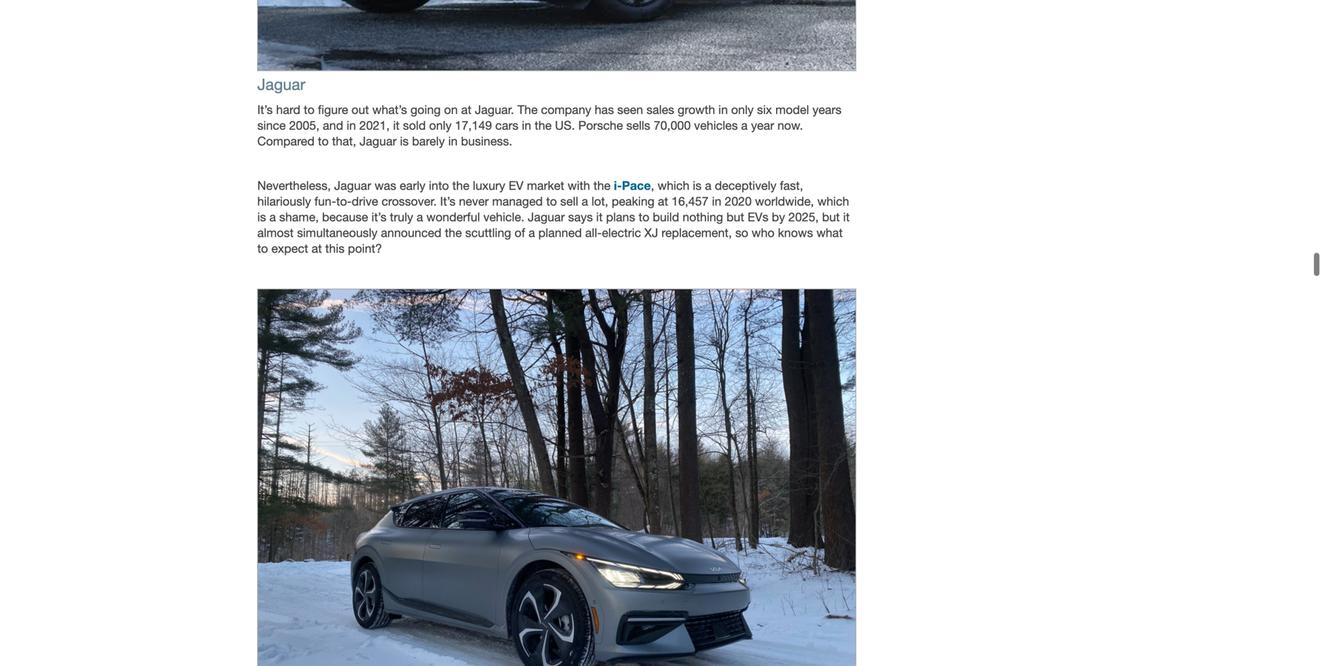 Task type: vqa. For each thing, say whether or not it's contained in the screenshot.
left But
yes



Task type: describe. For each thing, give the bounding box(es) containing it.
year
[[751, 118, 774, 133]]

who
[[752, 226, 775, 240]]

a up "almost"
[[269, 210, 276, 224]]

pace
[[622, 178, 651, 193]]

in down the the
[[522, 118, 531, 133]]

going
[[411, 103, 441, 117]]

compared
[[257, 134, 315, 148]]

business.
[[461, 134, 512, 148]]

2 horizontal spatial it
[[843, 210, 850, 224]]

2019 jaguar i-pace preview summaryimage image
[[257, 0, 856, 71]]

lot,
[[592, 194, 608, 208]]

hard
[[276, 103, 300, 117]]

a up 16,457
[[705, 178, 712, 193]]

1 vertical spatial is
[[693, 178, 702, 193]]

in right barely
[[448, 134, 458, 148]]

16,457
[[672, 194, 709, 208]]

to down and
[[318, 134, 329, 148]]

a left lot,
[[582, 194, 588, 208]]

build
[[653, 210, 679, 224]]

now.
[[778, 118, 803, 133]]

years
[[813, 103, 842, 117]]

the up lot,
[[594, 178, 611, 193]]

since
[[257, 118, 286, 133]]

jaguar up hard
[[257, 75, 305, 94]]

point?
[[348, 241, 382, 256]]

crossover.
[[382, 194, 437, 208]]

so
[[736, 226, 749, 240]]

ev
[[509, 178, 524, 193]]

porsche
[[578, 118, 623, 133]]

cars
[[495, 118, 519, 133]]

sells
[[626, 118, 650, 133]]

the inside it's hard to figure out what's going on at jaguar. the company has seen sales growth in only six model years since 2005, and in 2021, it sold only 17,149 cars in the us. porsche sells 70,000 vehicles a year now. compared to that, jaguar is barely in business.
[[535, 118, 552, 133]]

into
[[429, 178, 449, 193]]

never
[[459, 194, 489, 208]]

1 vertical spatial at
[[658, 194, 668, 208]]

2025,
[[789, 210, 819, 224]]

jaguar inside it's hard to figure out what's going on at jaguar. the company has seen sales growth in only six model years since 2005, and in 2021, it sold only 17,149 cars in the us. porsche sells 70,000 vehicles a year now. compared to that, jaguar is barely in business.
[[360, 134, 397, 148]]

wonderful
[[427, 210, 480, 224]]

1 horizontal spatial it
[[596, 210, 603, 224]]

that,
[[332, 134, 356, 148]]

in up that,
[[347, 118, 356, 133]]

planned
[[539, 226, 582, 240]]

announced
[[381, 226, 442, 240]]

to up xj
[[639, 210, 650, 224]]

almost
[[257, 226, 294, 240]]

to down "almost"
[[257, 241, 268, 256]]

model
[[776, 103, 809, 117]]

in up vehicles
[[719, 103, 728, 117]]

growth
[[678, 103, 715, 117]]

fast,
[[780, 178, 803, 193]]

simultaneously
[[297, 226, 378, 240]]

knows
[[778, 226, 813, 240]]

2 but from the left
[[822, 210, 840, 224]]

worldwide,
[[755, 194, 814, 208]]

says
[[568, 210, 593, 224]]

0 horizontal spatial which
[[658, 178, 690, 193]]

deceptively
[[715, 178, 777, 193]]

to down market
[[546, 194, 557, 208]]

us.
[[555, 118, 575, 133]]

2022 kia ev6 review summary image
[[257, 289, 856, 666]]

at inside it's hard to figure out what's going on at jaguar. the company has seen sales growth in only six model years since 2005, and in 2021, it sold only 17,149 cars in the us. porsche sells 70,000 vehicles a year now. compared to that, jaguar is barely in business.
[[461, 103, 472, 117]]

because
[[322, 210, 368, 224]]

it's inside it's hard to figure out what's going on at jaguar. the company has seen sales growth in only six model years since 2005, and in 2021, it sold only 17,149 cars in the us. porsche sells 70,000 vehicles a year now. compared to that, jaguar is barely in business.
[[257, 103, 273, 117]]

it's hard to figure out what's going on at jaguar. the company has seen sales growth in only six model years since 2005, and in 2021, it sold only 17,149 cars in the us. porsche sells 70,000 vehicles a year now. compared to that, jaguar is barely in business.
[[257, 103, 842, 148]]

a right of
[[529, 226, 535, 240]]

expect
[[271, 241, 308, 256]]

sell
[[560, 194, 578, 208]]

electric
[[602, 226, 641, 240]]

drive
[[352, 194, 378, 208]]

fun-
[[315, 194, 336, 208]]



Task type: locate. For each thing, give the bounding box(es) containing it.
jaguar
[[257, 75, 305, 94], [360, 134, 397, 148], [334, 178, 371, 193], [528, 210, 565, 224]]

at up build
[[658, 194, 668, 208]]

replacement,
[[662, 226, 732, 240]]

0 horizontal spatial at
[[312, 241, 322, 256]]

0 horizontal spatial but
[[727, 210, 744, 224]]

0 vertical spatial at
[[461, 103, 472, 117]]

2 vertical spatial at
[[312, 241, 322, 256]]

barely
[[412, 134, 445, 148]]

,
[[651, 178, 654, 193]]

jaguar up 'planned'
[[528, 210, 565, 224]]

0 horizontal spatial it
[[393, 118, 400, 133]]

2 vertical spatial is
[[257, 210, 266, 224]]

market
[[527, 178, 564, 193]]

of
[[515, 226, 525, 240]]

by
[[772, 210, 785, 224]]

plans
[[606, 210, 635, 224]]

scuttling
[[465, 226, 511, 240]]

1 vertical spatial it's
[[440, 194, 456, 208]]

truly
[[390, 210, 413, 224]]

the inside , which is a deceptively fast, hilariously fun-to-drive crossover. it's never managed to sell a lot, peaking at 16,457 in 2020 worldwide, which is a shame, because it's truly a wonderful vehicle. jaguar says it plans to build nothing but evs by 2025, but it almost simultaneously announced the scuttling of a planned all-electric xj replacement, so who knows what to expect at this point?
[[445, 226, 462, 240]]

17,149
[[455, 118, 492, 133]]

vehicles
[[694, 118, 738, 133]]

2 horizontal spatial is
[[693, 178, 702, 193]]

it's
[[257, 103, 273, 117], [440, 194, 456, 208]]

xj
[[645, 226, 658, 240]]

2005,
[[289, 118, 320, 133]]

2020
[[725, 194, 752, 208]]

1 horizontal spatial only
[[731, 103, 754, 117]]

1 vertical spatial which
[[818, 194, 849, 208]]

all-
[[585, 226, 602, 240]]

0 vertical spatial only
[[731, 103, 754, 117]]

it's
[[372, 210, 387, 224]]

which
[[658, 178, 690, 193], [818, 194, 849, 208]]

shame,
[[279, 210, 319, 224]]

nevertheless,
[[257, 178, 331, 193]]

figure
[[318, 103, 348, 117]]

the up never at the top left
[[453, 178, 470, 193]]

six
[[757, 103, 772, 117]]

2021,
[[359, 118, 390, 133]]

is inside it's hard to figure out what's going on at jaguar. the company has seen sales growth in only six model years since 2005, and in 2021, it sold only 17,149 cars in the us. porsche sells 70,000 vehicles a year now. compared to that, jaguar is barely in business.
[[400, 134, 409, 148]]

with
[[568, 178, 590, 193]]

to
[[304, 103, 315, 117], [318, 134, 329, 148], [546, 194, 557, 208], [639, 210, 650, 224], [257, 241, 268, 256]]

company
[[541, 103, 591, 117]]

was
[[375, 178, 396, 193]]

1 but from the left
[[727, 210, 744, 224]]

70,000
[[654, 118, 691, 133]]

to-
[[336, 194, 352, 208]]

jaguar inside , which is a deceptively fast, hilariously fun-to-drive crossover. it's never managed to sell a lot, peaking at 16,457 in 2020 worldwide, which is a shame, because it's truly a wonderful vehicle. jaguar says it plans to build nothing but evs by 2025, but it almost simultaneously announced the scuttling of a planned all-electric xj replacement, so who knows what to expect at this point?
[[528, 210, 565, 224]]

early
[[400, 178, 426, 193]]

at
[[461, 103, 472, 117], [658, 194, 668, 208], [312, 241, 322, 256]]

0 vertical spatial which
[[658, 178, 690, 193]]

it down lot,
[[596, 210, 603, 224]]

1 vertical spatial only
[[429, 118, 452, 133]]

0 horizontal spatial only
[[429, 118, 452, 133]]

i-
[[614, 178, 622, 193]]

peaking
[[612, 194, 655, 208]]

is up "almost"
[[257, 210, 266, 224]]

sales
[[647, 103, 674, 117]]

1 horizontal spatial is
[[400, 134, 409, 148]]

but down the 2020
[[727, 210, 744, 224]]

the
[[535, 118, 552, 133], [453, 178, 470, 193], [594, 178, 611, 193], [445, 226, 462, 240]]

the left us.
[[535, 118, 552, 133]]

1 horizontal spatial but
[[822, 210, 840, 224]]

, which is a deceptively fast, hilariously fun-to-drive crossover. it's never managed to sell a lot, peaking at 16,457 in 2020 worldwide, which is a shame, because it's truly a wonderful vehicle. jaguar says it plans to build nothing but evs by 2025, but it almost simultaneously announced the scuttling of a planned all-electric xj replacement, so who knows what to expect at this point?
[[257, 178, 850, 256]]

out
[[352, 103, 369, 117]]

seen
[[617, 103, 643, 117]]

in inside , which is a deceptively fast, hilariously fun-to-drive crossover. it's never managed to sell a lot, peaking at 16,457 in 2020 worldwide, which is a shame, because it's truly a wonderful vehicle. jaguar says it plans to build nothing but evs by 2025, but it almost simultaneously announced the scuttling of a planned all-electric xj replacement, so who knows what to expect at this point?
[[712, 194, 722, 208]]

on
[[444, 103, 458, 117]]

vehicle.
[[484, 210, 525, 224]]

evs
[[748, 210, 769, 224]]

a left year
[[741, 118, 748, 133]]

which right ","
[[658, 178, 690, 193]]

i-pace link
[[614, 178, 651, 193]]

is up 16,457
[[693, 178, 702, 193]]

nothing
[[683, 210, 723, 224]]

this
[[325, 241, 345, 256]]

has
[[595, 103, 614, 117]]

a
[[741, 118, 748, 133], [705, 178, 712, 193], [582, 194, 588, 208], [269, 210, 276, 224], [417, 210, 423, 224], [529, 226, 535, 240]]

0 horizontal spatial it's
[[257, 103, 273, 117]]

the down wonderful
[[445, 226, 462, 240]]

it down what's
[[393, 118, 400, 133]]

but up what
[[822, 210, 840, 224]]

jaguar.
[[475, 103, 514, 117]]

nevertheless, jaguar was early into the luxury ev market with the i-pace
[[257, 178, 651, 193]]

jaguar down the 2021,
[[360, 134, 397, 148]]

it right 2025, at the top
[[843, 210, 850, 224]]

it inside it's hard to figure out what's going on at jaguar. the company has seen sales growth in only six model years since 2005, and in 2021, it sold only 17,149 cars in the us. porsche sells 70,000 vehicles a year now. compared to that, jaguar is barely in business.
[[393, 118, 400, 133]]

a inside it's hard to figure out what's going on at jaguar. the company has seen sales growth in only six model years since 2005, and in 2021, it sold only 17,149 cars in the us. porsche sells 70,000 vehicles a year now. compared to that, jaguar is barely in business.
[[741, 118, 748, 133]]

but
[[727, 210, 744, 224], [822, 210, 840, 224]]

1 horizontal spatial which
[[818, 194, 849, 208]]

0 vertical spatial it's
[[257, 103, 273, 117]]

which up what
[[818, 194, 849, 208]]

to up 2005,
[[304, 103, 315, 117]]

2 horizontal spatial at
[[658, 194, 668, 208]]

only
[[731, 103, 754, 117], [429, 118, 452, 133]]

sold
[[403, 118, 426, 133]]

what
[[817, 226, 843, 240]]

luxury
[[473, 178, 505, 193]]

in up nothing
[[712, 194, 722, 208]]

jaguar up the to-
[[334, 178, 371, 193]]

is down sold
[[400, 134, 409, 148]]

it
[[393, 118, 400, 133], [596, 210, 603, 224], [843, 210, 850, 224]]

a up the announced
[[417, 210, 423, 224]]

it's inside , which is a deceptively fast, hilariously fun-to-drive crossover. it's never managed to sell a lot, peaking at 16,457 in 2020 worldwide, which is a shame, because it's truly a wonderful vehicle. jaguar says it plans to build nothing but evs by 2025, but it almost simultaneously announced the scuttling of a planned all-electric xj replacement, so who knows what to expect at this point?
[[440, 194, 456, 208]]

the
[[518, 103, 538, 117]]

at right on
[[461, 103, 472, 117]]

managed
[[492, 194, 543, 208]]

is
[[400, 134, 409, 148], [693, 178, 702, 193], [257, 210, 266, 224]]

what's
[[372, 103, 407, 117]]

hilariously
[[257, 194, 311, 208]]

only left six
[[731, 103, 754, 117]]

0 horizontal spatial is
[[257, 210, 266, 224]]

and
[[323, 118, 343, 133]]

it's up since
[[257, 103, 273, 117]]

in
[[719, 103, 728, 117], [347, 118, 356, 133], [522, 118, 531, 133], [448, 134, 458, 148], [712, 194, 722, 208]]

1 horizontal spatial it's
[[440, 194, 456, 208]]

1 horizontal spatial at
[[461, 103, 472, 117]]

it's up wonderful
[[440, 194, 456, 208]]

0 vertical spatial is
[[400, 134, 409, 148]]

jaguar inside nevertheless, jaguar was early into the luxury ev market with the i-pace
[[334, 178, 371, 193]]

at left this
[[312, 241, 322, 256]]

only down on
[[429, 118, 452, 133]]



